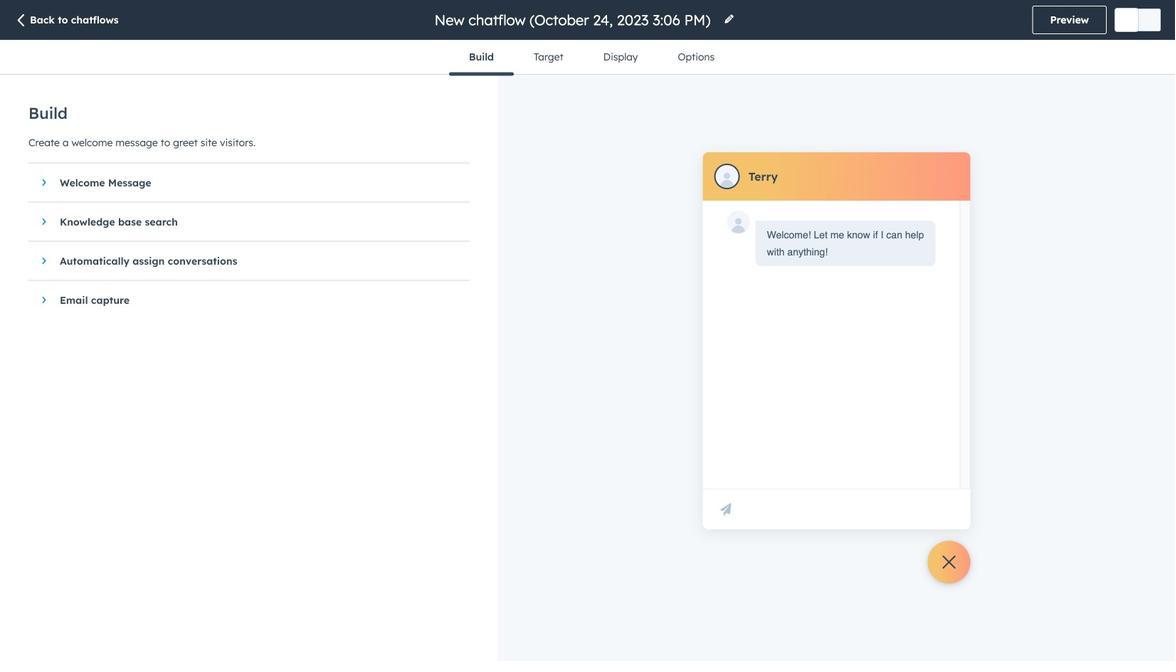 Task type: locate. For each thing, give the bounding box(es) containing it.
navigation
[[449, 40, 735, 76]]

2 caret image from the top
[[42, 257, 46, 265]]

3 caret image from the top
[[42, 296, 46, 304]]

2 vertical spatial caret image
[[42, 296, 46, 304]]

caret image
[[42, 217, 46, 226], [42, 257, 46, 265], [42, 296, 46, 304]]

None field
[[433, 10, 715, 30]]

0 vertical spatial caret image
[[42, 217, 46, 226]]

1 vertical spatial caret image
[[42, 257, 46, 265]]



Task type: describe. For each thing, give the bounding box(es) containing it.
agent says: welcome! let me know if i can help with anything! element
[[767, 226, 924, 261]]

caret image
[[42, 178, 46, 187]]

1 caret image from the top
[[42, 217, 46, 226]]



Task type: vqa. For each thing, say whether or not it's contained in the screenshot.
the middle caret icon
yes



